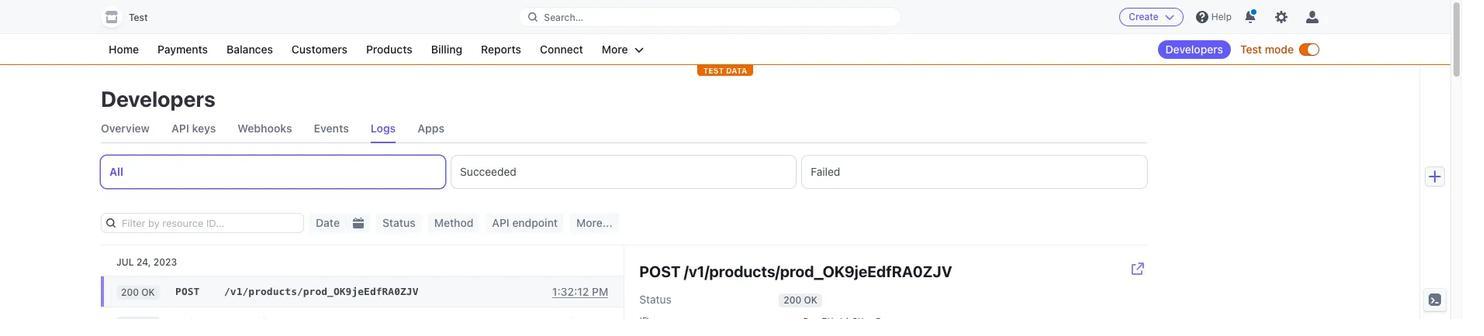 Task type: vqa. For each thing, say whether or not it's contained in the screenshot.
Payments
yes



Task type: describe. For each thing, give the bounding box(es) containing it.
post /v1/products/prod_ok9jeedfra0zjv
[[640, 263, 953, 281]]

test for test mode
[[1241, 43, 1262, 56]]

webhooks link
[[238, 115, 292, 143]]

more
[[602, 43, 628, 56]]

tab list containing overview
[[101, 115, 1147, 144]]

api keys
[[171, 122, 216, 135]]

reports
[[481, 43, 521, 56]]

1:32:12
[[552, 286, 589, 299]]

0 horizontal spatial /v1/products/prod_ok9jeedfra0zjv
[[224, 286, 419, 298]]

post for post
[[175, 286, 200, 298]]

1 horizontal spatial status
[[640, 293, 672, 306]]

more button
[[594, 40, 651, 59]]

api endpoint button
[[486, 213, 564, 234]]

test mode
[[1241, 43, 1294, 56]]

home
[[109, 43, 139, 56]]

search…
[[544, 11, 583, 23]]

billing
[[431, 43, 462, 56]]

0 horizontal spatial 200
[[121, 287, 139, 298]]

help
[[1212, 11, 1232, 23]]

jul 24, 2023
[[116, 256, 177, 268]]

balances
[[227, 43, 273, 56]]

1 horizontal spatial 200
[[784, 295, 802, 306]]

payments link
[[150, 40, 216, 59]]

status tab list
[[101, 156, 1147, 189]]

logs
[[371, 122, 396, 135]]

1:32:12 pm button
[[552, 286, 609, 300]]

api keys link
[[171, 115, 216, 143]]

keys
[[192, 122, 216, 135]]

all
[[109, 165, 123, 178]]

create button
[[1120, 8, 1184, 26]]

apps
[[418, 122, 445, 135]]

failed
[[811, 165, 841, 178]]

succeeded button
[[452, 156, 796, 189]]

billing link
[[423, 40, 470, 59]]

mode
[[1265, 43, 1294, 56]]

more... button
[[570, 213, 619, 234]]

apps link
[[418, 115, 445, 143]]

1 horizontal spatial developers
[[1166, 43, 1224, 56]]

create
[[1129, 11, 1159, 23]]

1 horizontal spatial ok
[[804, 295, 818, 306]]

Resource ID search field
[[116, 214, 303, 233]]

test for test
[[129, 12, 148, 23]]

reports link
[[473, 40, 529, 59]]

products link
[[358, 40, 420, 59]]

failed button
[[803, 156, 1147, 189]]

api for api keys
[[171, 122, 189, 135]]

method button
[[428, 213, 480, 234]]

date
[[316, 216, 340, 230]]

connect link
[[532, 40, 591, 59]]



Task type: locate. For each thing, give the bounding box(es) containing it.
0 vertical spatial developers
[[1166, 43, 1224, 56]]

date button
[[310, 213, 346, 234]]

200 down jul
[[121, 287, 139, 298]]

events
[[314, 122, 349, 135]]

all button
[[101, 156, 446, 189]]

Search… text field
[[519, 7, 901, 27]]

test
[[703, 66, 724, 75]]

status left method
[[383, 216, 416, 230]]

api left keys in the left of the page
[[171, 122, 189, 135]]

logs link
[[371, 115, 396, 143]]

products
[[366, 43, 413, 56]]

0 horizontal spatial status
[[383, 216, 416, 230]]

jul
[[116, 256, 134, 268]]

ok down post /v1/products/prod_ok9jeedfra0zjv at the bottom of page
[[804, 295, 818, 306]]

1 vertical spatial post
[[175, 286, 200, 298]]

developers up overview
[[101, 86, 216, 112]]

test inside button
[[129, 12, 148, 23]]

customers
[[292, 43, 348, 56]]

200 ok down post /v1/products/prod_ok9jeedfra0zjv at the bottom of page
[[784, 295, 818, 306]]

1 vertical spatial /v1/products/prod_ok9jeedfra0zjv
[[224, 286, 419, 298]]

200 down post /v1/products/prod_ok9jeedfra0zjv at the bottom of page
[[784, 295, 802, 306]]

home link
[[101, 40, 147, 59]]

0 horizontal spatial ok
[[141, 287, 155, 298]]

api
[[171, 122, 189, 135], [492, 216, 510, 230]]

test up home
[[129, 12, 148, 23]]

post for post /v1/products/prod_ok9jeedfra0zjv
[[640, 263, 681, 281]]

test button
[[101, 6, 163, 28]]

developers link
[[1158, 40, 1231, 59]]

status
[[383, 216, 416, 230], [640, 293, 672, 306]]

1 vertical spatial test
[[1241, 43, 1262, 56]]

0 horizontal spatial 200 ok
[[121, 287, 155, 298]]

1 horizontal spatial api
[[492, 216, 510, 230]]

ok
[[141, 287, 155, 298], [804, 295, 818, 306]]

method
[[434, 216, 474, 230]]

0 vertical spatial test
[[129, 12, 148, 23]]

1 horizontal spatial test
[[1241, 43, 1262, 56]]

0 horizontal spatial api
[[171, 122, 189, 135]]

1:32:12 pm
[[552, 286, 609, 299]]

developers
[[1166, 43, 1224, 56], [101, 86, 216, 112]]

200 ok down "24," at the left of the page
[[121, 287, 155, 298]]

payments
[[158, 43, 208, 56]]

1 vertical spatial api
[[492, 216, 510, 230]]

1 horizontal spatial 200 ok
[[784, 295, 818, 306]]

1 vertical spatial status
[[640, 293, 672, 306]]

events link
[[314, 115, 349, 143]]

api inside button
[[492, 216, 510, 230]]

webhooks
[[238, 122, 292, 135]]

more...
[[577, 216, 613, 230]]

Search… search field
[[519, 7, 901, 27]]

status right pm
[[640, 293, 672, 306]]

24,
[[136, 256, 151, 268]]

1 horizontal spatial post
[[640, 263, 681, 281]]

overview
[[101, 122, 150, 135]]

test left mode
[[1241, 43, 1262, 56]]

0 vertical spatial status
[[383, 216, 416, 230]]

help button
[[1190, 5, 1238, 29]]

overview link
[[101, 115, 150, 143]]

0 horizontal spatial developers
[[101, 86, 216, 112]]

tab list
[[101, 115, 1147, 144]]

api endpoint
[[492, 216, 558, 230]]

200
[[121, 287, 139, 298], [784, 295, 802, 306]]

data
[[726, 66, 747, 75]]

ok down jul 24, 2023
[[141, 287, 155, 298]]

/v1/products/prod_ok9jeedfra0zjv
[[684, 263, 953, 281], [224, 286, 419, 298]]

status button
[[376, 213, 422, 234]]

balances link
[[219, 40, 281, 59]]

test data
[[703, 66, 747, 75]]

connect
[[540, 43, 583, 56]]

endpoint
[[512, 216, 558, 230]]

0 horizontal spatial test
[[129, 12, 148, 23]]

1 horizontal spatial /v1/products/prod_ok9jeedfra0zjv
[[684, 263, 953, 281]]

200 ok
[[121, 287, 155, 298], [784, 295, 818, 306]]

pm
[[592, 286, 609, 299]]

0 horizontal spatial post
[[175, 286, 200, 298]]

1 vertical spatial developers
[[101, 86, 216, 112]]

api for api endpoint
[[492, 216, 510, 230]]

succeeded
[[460, 165, 517, 178]]

test
[[129, 12, 148, 23], [1241, 43, 1262, 56]]

0 vertical spatial post
[[640, 263, 681, 281]]

customers link
[[284, 40, 355, 59]]

api left endpoint
[[492, 216, 510, 230]]

0 vertical spatial api
[[171, 122, 189, 135]]

2023
[[153, 256, 177, 268]]

post
[[640, 263, 681, 281], [175, 286, 200, 298]]

0 vertical spatial /v1/products/prod_ok9jeedfra0zjv
[[684, 263, 953, 281]]

api inside tab list
[[171, 122, 189, 135]]

developers down help button
[[1166, 43, 1224, 56]]

status inside button
[[383, 216, 416, 230]]



